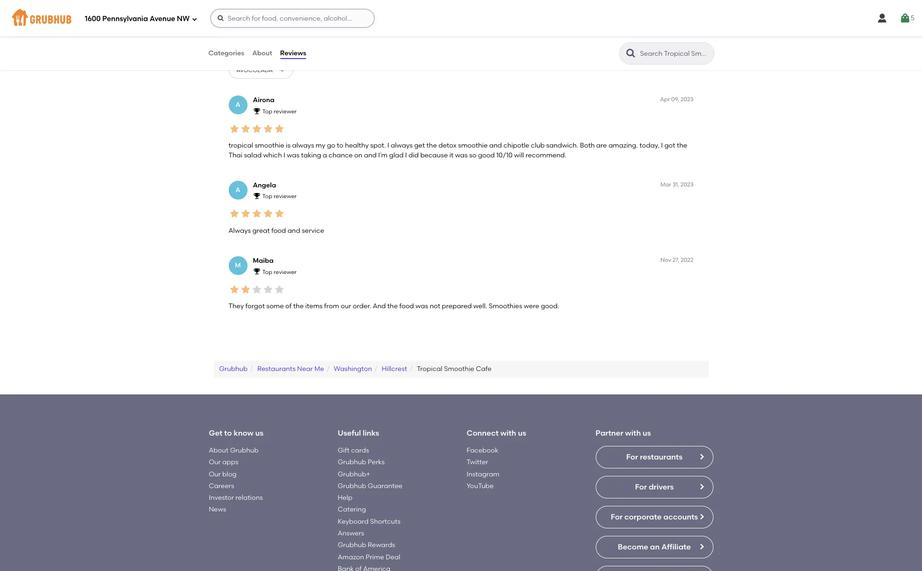 Task type: describe. For each thing, give the bounding box(es) containing it.
connect with us
[[467, 429, 526, 438]]

instagram
[[467, 471, 500, 479]]

check
[[307, 36, 326, 44]]

and
[[373, 302, 386, 310]]

ordered:
[[254, 52, 278, 59]]

with for connect
[[501, 429, 516, 438]]

perks
[[368, 459, 385, 467]]

connect
[[467, 429, 499, 438]]

guarantee
[[368, 482, 403, 490]]

i left did
[[405, 151, 407, 159]]

search icon image
[[625, 48, 637, 59]]

become an affiliate
[[618, 543, 691, 552]]

grubhub rewards link
[[338, 542, 395, 550]]

2022
[[681, 257, 694, 264]]

about grubhub our apps our blog careers investor relations news
[[209, 447, 263, 514]]

get
[[414, 142, 425, 150]]

forgot
[[246, 302, 265, 310]]

the right got
[[677, 142, 688, 150]]

they
[[229, 302, 244, 310]]

because
[[420, 151, 448, 159]]

reviews
[[267, 3, 287, 9]]

the up because
[[427, 142, 437, 150]]

news
[[209, 506, 226, 514]]

1 orders from the left
[[328, 36, 348, 44]]

chipotle
[[504, 142, 530, 150]]

good.
[[541, 302, 559, 310]]

31,
[[673, 181, 679, 188]]

tropical smoothie cafe link
[[417, 365, 492, 373]]

cards
[[351, 447, 369, 455]]

svg image inside 5 button
[[900, 13, 911, 24]]

recommend.
[[526, 151, 567, 159]]

tropical smoothie cafe
[[417, 365, 492, 373]]

catering
[[338, 506, 366, 514]]

for for for restaurants
[[626, 453, 638, 462]]

blog
[[222, 471, 237, 479]]

us for connect with us
[[518, 429, 526, 438]]

get to know us
[[209, 429, 264, 438]]

useful links
[[338, 429, 379, 438]]

our
[[341, 302, 351, 310]]

my
[[316, 142, 325, 150]]

gift cards grubhub perks grubhub+ grubhub guarantee help catering keyboard shortcuts answers grubhub rewards amazon prime deal
[[338, 447, 403, 562]]

facebook
[[467, 447, 499, 455]]

reviews
[[280, 49, 306, 57]]

answers link
[[338, 530, 364, 538]]

top reviewer for angela
[[262, 193, 297, 200]]

investor
[[209, 494, 234, 502]]

prime
[[366, 554, 384, 562]]

glad
[[389, 151, 404, 159]]

right image for for drivers
[[698, 483, 706, 491]]

restaurants near me link
[[257, 365, 324, 373]]

nov 27, 2022
[[661, 257, 694, 264]]

for restaurants link
[[596, 446, 714, 469]]

top for angela
[[262, 193, 272, 200]]

youtube
[[467, 482, 494, 490]]

top reviewer for airona
[[262, 108, 297, 115]]

partner with us
[[596, 429, 651, 438]]

categories
[[208, 49, 244, 57]]

news link
[[209, 506, 226, 514]]

plus icon image
[[280, 68, 285, 73]]

top for airona
[[262, 108, 272, 115]]

facebook link
[[467, 447, 499, 455]]

1 our from the top
[[209, 459, 221, 467]]

reviewer for airona
[[274, 108, 297, 115]]

salad
[[244, 151, 262, 159]]

grubhub guarantee link
[[338, 482, 403, 490]]

chance
[[329, 151, 353, 159]]

avocolada™ button
[[229, 62, 293, 79]]

grubhub down grubhub+ "link"
[[338, 482, 366, 490]]

main navigation navigation
[[0, 0, 922, 37]]

shenishe ordered:
[[229, 52, 278, 59]]

washington link
[[334, 365, 372, 373]]

maiba
[[253, 257, 274, 265]]

1 horizontal spatial svg image
[[877, 13, 888, 24]]

from
[[324, 302, 339, 310]]

2 orders from the left
[[441, 36, 461, 44]]

on
[[354, 151, 363, 159]]

reviews button
[[280, 37, 307, 70]]

reviewer for angela
[[274, 193, 297, 200]]

about grubhub link
[[209, 447, 259, 455]]

for drivers link
[[596, 476, 714, 499]]

mar 31, 2023
[[661, 181, 694, 188]]

of
[[285, 302, 292, 310]]

0 horizontal spatial svg image
[[192, 16, 197, 22]]

1600
[[85, 14, 101, 23]]

become an affiliate link
[[596, 536, 714, 559]]

angela
[[253, 181, 276, 189]]

trophy icon image for angela
[[253, 192, 261, 200]]

top reviewer for maiba
[[262, 269, 297, 276]]

3
[[262, 3, 266, 9]]

us for partner with us
[[643, 429, 651, 438]]

trophy icon image for maiba
[[253, 268, 261, 275]]

categories button
[[208, 37, 245, 70]]

instagram link
[[467, 471, 500, 479]]

drivers
[[649, 483, 674, 492]]

prepared
[[442, 302, 472, 310]]

a for airona
[[236, 101, 240, 109]]

amazon prime deal link
[[338, 554, 400, 562]]

1 horizontal spatial not
[[430, 302, 440, 310]]

avenue
[[150, 14, 175, 23]]

always
[[229, 227, 251, 235]]

10/10
[[497, 151, 513, 159]]

relations
[[236, 494, 263, 502]]

right image for become an affiliate
[[698, 544, 706, 551]]

keyboard shortcuts link
[[338, 518, 401, 526]]

it
[[450, 151, 454, 159]]

apps
[[222, 459, 239, 467]]

for drivers
[[635, 483, 674, 492]]

for corporate accounts
[[611, 513, 698, 522]]

i right spot.
[[388, 142, 389, 150]]

a for angela
[[236, 186, 240, 194]]



Task type: locate. For each thing, give the bounding box(es) containing it.
1 vertical spatial 2023
[[681, 181, 694, 188]]

order.
[[353, 302, 371, 310]]

0 horizontal spatial always
[[292, 142, 314, 150]]

us right connect
[[518, 429, 526, 438]]

27,
[[673, 257, 680, 264]]

reviewer down the "angela"
[[274, 193, 297, 200]]

2 smoothie from the left
[[458, 142, 488, 150]]

shortcuts
[[370, 518, 401, 526]]

our apps link
[[209, 459, 239, 467]]

0 vertical spatial top reviewer
[[262, 108, 297, 115]]

and right on
[[364, 151, 377, 159]]

2 right image from the top
[[698, 483, 706, 491]]

our up careers link
[[209, 471, 221, 479]]

top for maiba
[[262, 269, 272, 276]]

restaurants near me
[[257, 365, 324, 373]]

top down the "angela"
[[262, 193, 272, 200]]

airona
[[253, 96, 275, 104]]

top reviewer down the "angela"
[[262, 193, 297, 200]]

2 vertical spatial trophy icon image
[[253, 268, 261, 275]]

food right great
[[271, 227, 286, 235]]

nw
[[177, 14, 190, 23]]

not right does
[[295, 36, 305, 44]]

0 vertical spatial and
[[489, 142, 502, 150]]

1 vertical spatial top
[[262, 193, 272, 200]]

smoothie
[[255, 142, 284, 150], [458, 142, 488, 150]]

our blog link
[[209, 471, 237, 479]]

1 horizontal spatial always
[[391, 142, 413, 150]]

0 vertical spatial to
[[337, 142, 344, 150]]

grubhub perks link
[[338, 459, 385, 467]]

2 with from the left
[[625, 429, 641, 438]]

reviewer for maiba
[[274, 269, 297, 276]]

2023 for tropical smoothie is always my go to healthy spot. i always get the detox smoothie and chipotle club sandwich. both are amazing. today, i got the thai salad which i was taking a chance on and i'm glad i did because it was so good 10/10 will recommend.
[[681, 96, 694, 103]]

items
[[305, 302, 323, 310]]

2 a from the top
[[236, 186, 240, 194]]

and left service
[[288, 227, 300, 235]]

the right of
[[293, 302, 304, 310]]

today,
[[640, 142, 660, 150]]

us right know
[[255, 429, 264, 438]]

svg image left 5 button
[[877, 13, 888, 24]]

not left prepared
[[430, 302, 440, 310]]

trophy icon image down the "angela"
[[253, 192, 261, 200]]

become
[[618, 543, 649, 552]]

1 horizontal spatial food
[[399, 302, 414, 310]]

1 with from the left
[[501, 429, 516, 438]]

out.
[[462, 36, 475, 44]]

right image for for restaurants
[[698, 453, 706, 461]]

this restaurant does not check orders for accuracy before sending orders out.
[[229, 36, 475, 44]]

trophy icon image down maiba
[[253, 268, 261, 275]]

2023 for always great food and service
[[681, 181, 694, 188]]

top down airona
[[262, 108, 272, 115]]

0 horizontal spatial was
[[287, 151, 300, 159]]

2 vertical spatial and
[[288, 227, 300, 235]]

was right the it
[[455, 151, 468, 159]]

gift cards link
[[338, 447, 369, 455]]

3 trophy icon image from the top
[[253, 268, 261, 275]]

1 vertical spatial trophy icon image
[[253, 192, 261, 200]]

0 horizontal spatial orders
[[328, 36, 348, 44]]

did
[[409, 151, 419, 159]]

service
[[302, 227, 324, 235]]

will
[[514, 151, 524, 159]]

grubhub link
[[219, 365, 248, 373]]

restaurants
[[640, 453, 683, 462]]

i left got
[[661, 142, 663, 150]]

3 top reviewer from the top
[[262, 269, 297, 276]]

2 our from the top
[[209, 471, 221, 479]]

corporate
[[625, 513, 662, 522]]

is
[[286, 142, 291, 150]]

sandwich.
[[546, 142, 579, 150]]

1 vertical spatial right image
[[698, 483, 706, 491]]

0 vertical spatial food
[[271, 227, 286, 235]]

not
[[295, 36, 305, 44], [430, 302, 440, 310]]

which
[[263, 151, 282, 159]]

apr
[[660, 96, 670, 103]]

1 vertical spatial to
[[224, 429, 232, 438]]

right image up right image
[[698, 483, 706, 491]]

1 horizontal spatial svg image
[[900, 13, 911, 24]]

3 us from the left
[[643, 429, 651, 438]]

twitter link
[[467, 459, 488, 467]]

smoothie up so
[[458, 142, 488, 150]]

3 reviews
[[262, 3, 287, 9]]

the right and
[[387, 302, 398, 310]]

2 horizontal spatial and
[[489, 142, 502, 150]]

top reviewer down maiba
[[262, 269, 297, 276]]

an
[[650, 543, 660, 552]]

get
[[209, 429, 223, 438]]

0 horizontal spatial and
[[288, 227, 300, 235]]

1 vertical spatial a
[[236, 186, 240, 194]]

0 vertical spatial our
[[209, 459, 221, 467]]

a left the "angela"
[[236, 186, 240, 194]]

2 horizontal spatial us
[[643, 429, 651, 438]]

1 horizontal spatial about
[[252, 49, 272, 57]]

to right get
[[224, 429, 232, 438]]

top reviewer
[[262, 108, 297, 115], [262, 193, 297, 200], [262, 269, 297, 276]]

2 us from the left
[[518, 429, 526, 438]]

trophy icon image for airona
[[253, 107, 261, 115]]

to right go
[[337, 142, 344, 150]]

right image inside "for drivers" link
[[698, 483, 706, 491]]

both
[[580, 142, 595, 150]]

taking
[[301, 151, 321, 159]]

svg image
[[877, 13, 888, 24], [217, 15, 224, 22]]

help link
[[338, 494, 353, 502]]

right image right restaurants
[[698, 453, 706, 461]]

0 vertical spatial a
[[236, 101, 240, 109]]

our
[[209, 459, 221, 467], [209, 471, 221, 479]]

1 top reviewer from the top
[[262, 108, 297, 115]]

gift
[[338, 447, 350, 455]]

grubhub+ link
[[338, 471, 370, 479]]

a left airona
[[236, 101, 240, 109]]

1 horizontal spatial and
[[364, 151, 377, 159]]

our up our blog link
[[209, 459, 221, 467]]

1 smoothie from the left
[[255, 142, 284, 150]]

0 vertical spatial for
[[626, 453, 638, 462]]

about for about grubhub our apps our blog careers investor relations news
[[209, 447, 229, 455]]

amazon
[[338, 554, 364, 562]]

1 horizontal spatial with
[[625, 429, 641, 438]]

1 trophy icon image from the top
[[253, 107, 261, 115]]

Search Tropical Smoothie Cafe  search field
[[639, 49, 711, 58]]

1 vertical spatial food
[[399, 302, 414, 310]]

1 reviewer from the top
[[274, 108, 297, 115]]

right image
[[698, 453, 706, 461], [698, 483, 706, 491], [698, 544, 706, 551]]

right image inside "for restaurants" link
[[698, 453, 706, 461]]

orders
[[328, 36, 348, 44], [441, 36, 461, 44]]

2 trophy icon image from the top
[[253, 192, 261, 200]]

orders left out.
[[441, 36, 461, 44]]

m
[[235, 262, 241, 270]]

to
[[337, 142, 344, 150], [224, 429, 232, 438]]

2 top from the top
[[262, 193, 272, 200]]

trophy icon image down airona
[[253, 107, 261, 115]]

with right connect
[[501, 429, 516, 438]]

and
[[489, 142, 502, 150], [364, 151, 377, 159], [288, 227, 300, 235]]

1 horizontal spatial us
[[518, 429, 526, 438]]

hillcrest
[[382, 365, 407, 373]]

smoothie up the which
[[255, 142, 284, 150]]

right image inside become an affiliate link
[[698, 544, 706, 551]]

was left prepared
[[416, 302, 428, 310]]

grubhub down the gift cards "link"
[[338, 459, 366, 467]]

and up "10/10"
[[489, 142, 502, 150]]

1 vertical spatial about
[[209, 447, 229, 455]]

food right and
[[399, 302, 414, 310]]

2 vertical spatial for
[[611, 513, 623, 522]]

detox
[[439, 142, 457, 150]]

for
[[626, 453, 638, 462], [635, 483, 647, 492], [611, 513, 623, 522]]

2 reviewer from the top
[[274, 193, 297, 200]]

0 horizontal spatial to
[[224, 429, 232, 438]]

0 vertical spatial right image
[[698, 453, 706, 461]]

0 horizontal spatial with
[[501, 429, 516, 438]]

3 reviewer from the top
[[274, 269, 297, 276]]

cafe
[[476, 365, 492, 373]]

reviewer down airona
[[274, 108, 297, 115]]

0 vertical spatial not
[[295, 36, 305, 44]]

right image
[[698, 513, 706, 521]]

trophy icon image
[[253, 107, 261, 115], [253, 192, 261, 200], [253, 268, 261, 275]]

1 a from the top
[[236, 101, 240, 109]]

me
[[315, 365, 324, 373]]

1 vertical spatial for
[[635, 483, 647, 492]]

1 2023 from the top
[[681, 96, 694, 103]]

for down partner with us
[[626, 453, 638, 462]]

2023 right 31,
[[681, 181, 694, 188]]

grubhub inside about grubhub our apps our blog careers investor relations news
[[230, 447, 259, 455]]

svg image up categories
[[217, 15, 224, 22]]

tropical
[[229, 142, 253, 150]]

0 horizontal spatial not
[[295, 36, 305, 44]]

so
[[469, 151, 477, 159]]

for left drivers
[[635, 483, 647, 492]]

us up for restaurants
[[643, 429, 651, 438]]

1 horizontal spatial was
[[416, 302, 428, 310]]

2 vertical spatial right image
[[698, 544, 706, 551]]

2023 right 09,
[[681, 96, 694, 103]]

3 right image from the top
[[698, 544, 706, 551]]

1 horizontal spatial to
[[337, 142, 344, 150]]

go
[[327, 142, 335, 150]]

2 top reviewer from the top
[[262, 193, 297, 200]]

1 right image from the top
[[698, 453, 706, 461]]

0 vertical spatial about
[[252, 49, 272, 57]]

0 horizontal spatial food
[[271, 227, 286, 235]]

top reviewer down airona
[[262, 108, 297, 115]]

3 top from the top
[[262, 269, 272, 276]]

about down restaurant
[[252, 49, 272, 57]]

grubhub left the restaurants
[[219, 365, 248, 373]]

1 vertical spatial and
[[364, 151, 377, 159]]

1 always from the left
[[292, 142, 314, 150]]

2 vertical spatial top
[[262, 269, 272, 276]]

about inside button
[[252, 49, 272, 57]]

0 vertical spatial reviewer
[[274, 108, 297, 115]]

about up our apps link
[[209, 447, 229, 455]]

5
[[911, 14, 915, 22]]

0 horizontal spatial about
[[209, 447, 229, 455]]

some
[[266, 302, 284, 310]]

1 vertical spatial our
[[209, 471, 221, 479]]

sending
[[414, 36, 439, 44]]

reviewer up of
[[274, 269, 297, 276]]

right image right "affiliate" in the right bottom of the page
[[698, 544, 706, 551]]

partner
[[596, 429, 624, 438]]

keyboard
[[338, 518, 369, 526]]

smoothie
[[444, 365, 475, 373]]

2 always from the left
[[391, 142, 413, 150]]

svg image
[[900, 13, 911, 24], [192, 16, 197, 22]]

0 vertical spatial trophy icon image
[[253, 107, 261, 115]]

hillcrest link
[[382, 365, 407, 373]]

for for for corporate accounts
[[611, 513, 623, 522]]

2 horizontal spatial was
[[455, 151, 468, 159]]

1600 pennsylvania avenue nw
[[85, 14, 190, 23]]

were
[[524, 302, 539, 310]]

careers
[[209, 482, 234, 490]]

with for partner
[[625, 429, 641, 438]]

2 vertical spatial top reviewer
[[262, 269, 297, 276]]

about for about
[[252, 49, 272, 57]]

before
[[391, 36, 412, 44]]

1 us from the left
[[255, 429, 264, 438]]

was down the is
[[287, 151, 300, 159]]

grubhub down answers link
[[338, 542, 366, 550]]

1 vertical spatial not
[[430, 302, 440, 310]]

orders left for at the left top
[[328, 36, 348, 44]]

always up glad
[[391, 142, 413, 150]]

about inside about grubhub our apps our blog careers investor relations news
[[209, 447, 229, 455]]

star icon image
[[253, 1, 261, 9], [229, 18, 240, 29], [240, 18, 251, 29], [251, 18, 262, 29], [262, 18, 274, 29], [274, 18, 285, 29], [229, 123, 240, 135], [240, 123, 251, 135], [251, 123, 262, 135], [262, 123, 274, 135], [274, 123, 285, 135], [229, 208, 240, 220], [240, 208, 251, 220], [251, 208, 262, 220], [262, 208, 274, 220], [274, 208, 285, 220], [229, 284, 240, 295], [240, 284, 251, 295], [251, 284, 262, 295], [262, 284, 274, 295], [274, 284, 285, 295]]

for for for drivers
[[635, 483, 647, 492]]

0 horizontal spatial us
[[255, 429, 264, 438]]

1 vertical spatial top reviewer
[[262, 193, 297, 200]]

always
[[292, 142, 314, 150], [391, 142, 413, 150]]

0 vertical spatial top
[[262, 108, 272, 115]]

to inside tropical smoothie is always my go to healthy spot. i always get the detox smoothie and chipotle club sandwich. both are amazing. today, i got the thai salad which i was taking a chance on and i'm glad i did because it was so good 10/10 will recommend.
[[337, 142, 344, 150]]

1 horizontal spatial smoothie
[[458, 142, 488, 150]]

with right partner
[[625, 429, 641, 438]]

0 horizontal spatial smoothie
[[255, 142, 284, 150]]

reviewer
[[274, 108, 297, 115], [274, 193, 297, 200], [274, 269, 297, 276]]

washington
[[334, 365, 372, 373]]

accuracy
[[360, 36, 390, 44]]

always great food and service
[[229, 227, 324, 235]]

rewards
[[368, 542, 395, 550]]

2 2023 from the top
[[681, 181, 694, 188]]

2 vertical spatial reviewer
[[274, 269, 297, 276]]

1 vertical spatial reviewer
[[274, 193, 297, 200]]

i right the which
[[284, 151, 285, 159]]

spot.
[[370, 142, 386, 150]]

always up taking
[[292, 142, 314, 150]]

Search for food, convenience, alcohol... search field
[[210, 9, 375, 28]]

grubhub down know
[[230, 447, 259, 455]]

0 horizontal spatial svg image
[[217, 15, 224, 22]]

top down maiba
[[262, 269, 272, 276]]

1 top from the top
[[262, 108, 272, 115]]

for left the corporate
[[611, 513, 623, 522]]

1 horizontal spatial orders
[[441, 36, 461, 44]]

grubhub+
[[338, 471, 370, 479]]

amazing.
[[609, 142, 638, 150]]

0 vertical spatial 2023
[[681, 96, 694, 103]]

links
[[363, 429, 379, 438]]



Task type: vqa. For each thing, say whether or not it's contained in the screenshot.
salad
yes



